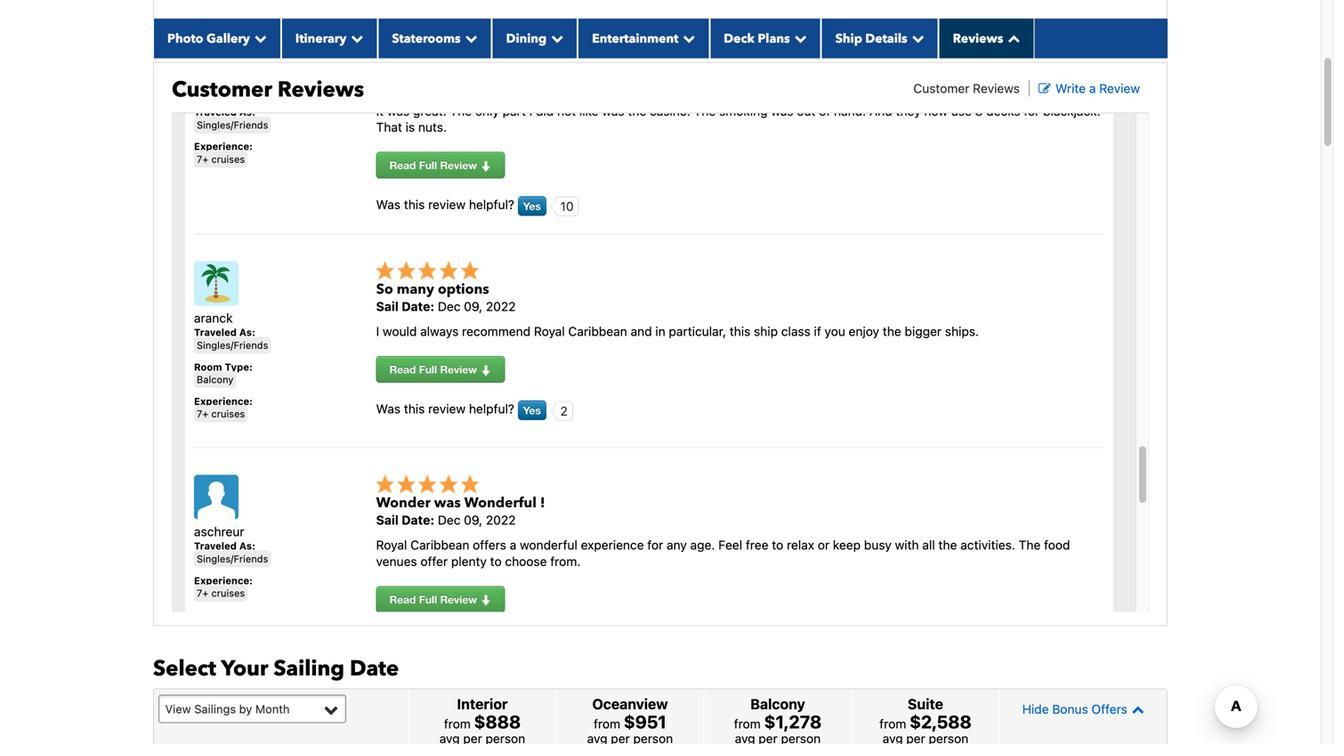 Task type: locate. For each thing, give the bounding box(es) containing it.
2 vertical spatial singles/friends
[[197, 553, 268, 565]]

a up choose
[[510, 538, 517, 553]]

3 traveled from the top
[[194, 541, 237, 552]]

chevron down image up did
[[547, 32, 564, 44]]

0 vertical spatial cruises
[[211, 153, 245, 165]]

0 vertical spatial 09,
[[464, 299, 483, 314]]

read down is
[[390, 159, 416, 171]]

3 read full review from the top
[[390, 593, 480, 606]]

traveled down aranck
[[194, 327, 237, 339]]

1 2022 from the top
[[486, 299, 516, 314]]

singles/friends down mikeyb2
[[197, 119, 268, 131]]

to right free
[[772, 538, 784, 553]]

was down that
[[376, 197, 401, 212]]

0 horizontal spatial the
[[450, 104, 472, 118]]

suite
[[908, 696, 944, 713]]

1 vertical spatial a
[[510, 538, 517, 553]]

traveled down mikeyb2
[[194, 106, 237, 118]]

chevron down image inside the photo gallery "dropdown button"
[[250, 32, 267, 44]]

read full review button
[[376, 152, 505, 179], [376, 356, 505, 383], [376, 586, 505, 613]]

singles/friends for aranck
[[197, 340, 268, 351]]

i
[[529, 104, 533, 118], [376, 324, 379, 339]]

customer
[[172, 75, 272, 104], [914, 81, 970, 96]]

this for 10
[[404, 197, 425, 212]]

chevron down image left deck
[[679, 32, 696, 44]]

caribbean
[[568, 324, 627, 339], [411, 538, 470, 553]]

review
[[1100, 81, 1140, 96], [440, 159, 477, 171], [440, 363, 477, 376], [440, 593, 477, 606]]

2 sail from the top
[[376, 513, 399, 528]]

1 read full review from the top
[[390, 159, 480, 171]]

caribbean up offer
[[411, 538, 470, 553]]

was this review helpful? yes down "always"
[[376, 402, 541, 417]]

singles/friends up "type:"
[[197, 340, 268, 351]]

0 vertical spatial read
[[390, 159, 416, 171]]

1 vertical spatial was this review helpful? yes
[[376, 402, 541, 417]]

not
[[557, 104, 576, 118]]

traveled
[[194, 106, 237, 118], [194, 327, 237, 339], [194, 541, 237, 552]]

0 vertical spatial balcony
[[197, 374, 234, 386]]

1 vertical spatial for
[[648, 538, 663, 553]]

chevron down image for dining
[[547, 32, 564, 44]]

0 vertical spatial 7+
[[197, 153, 209, 165]]

1 vertical spatial yes button
[[518, 401, 546, 420]]

3 singles/friends from the top
[[197, 553, 268, 565]]

as: down aschreur
[[239, 541, 256, 552]]

2 vertical spatial traveled
[[194, 541, 237, 552]]

select your sailing date
[[153, 654, 399, 684]]

date: inside wonder was wonderful ! sail date: dec 09, 2022
[[402, 513, 435, 528]]

was inside wonder was wonderful ! sail date: dec 09, 2022
[[434, 493, 461, 513]]

1 experience: from the top
[[194, 141, 253, 152]]

read full review down the nuts.
[[390, 159, 480, 171]]

0 horizontal spatial the
[[628, 104, 647, 118]]

1 vertical spatial i
[[376, 324, 379, 339]]

3 experience: from the top
[[194, 575, 253, 587]]

yes for 10
[[523, 200, 541, 212]]

customer up now
[[914, 81, 970, 96]]

date:
[[402, 299, 435, 314], [402, 513, 435, 528]]

read
[[390, 159, 416, 171], [390, 363, 416, 376], [390, 593, 416, 606]]

read full review
[[390, 159, 480, 171], [390, 363, 480, 376], [390, 593, 480, 606]]

the right the enjoy
[[883, 324, 902, 339]]

helpful? for 2
[[469, 402, 515, 416]]

experience: down the mikeyb2 traveled as: singles/friends
[[194, 141, 253, 152]]

sail up venues in the bottom of the page
[[376, 513, 399, 528]]

3 full from the top
[[419, 593, 437, 606]]

experience: down the room type: balcony
[[194, 396, 253, 407]]

from inside from $2,588
[[880, 717, 907, 731]]

yes button left the 10 at the top left of the page
[[518, 196, 546, 216]]

view sailings by month
[[165, 702, 290, 716]]

2022 inside wonder was wonderful ! sail date: dec 09, 2022
[[486, 513, 516, 528]]

2 vertical spatial the
[[939, 538, 957, 553]]

1 review from the top
[[428, 197, 466, 212]]

1 was from the top
[[376, 197, 401, 212]]

1 vertical spatial dec
[[438, 513, 461, 528]]

traveled for mikeyb2
[[194, 106, 237, 118]]

1 yes button from the top
[[518, 196, 546, 216]]

details
[[866, 30, 908, 47]]

2 vertical spatial experience:
[[194, 575, 253, 587]]

1 as: from the top
[[239, 106, 256, 118]]

review down "always"
[[440, 363, 477, 376]]

1 read full review button from the top
[[376, 152, 505, 179]]

for
[[1024, 104, 1040, 118], [648, 538, 663, 553]]

helpful? left the 10 at the top left of the page
[[469, 197, 515, 212]]

1 chevron down image from the left
[[250, 32, 267, 44]]

was
[[387, 104, 410, 118], [602, 104, 625, 118], [771, 104, 794, 118], [434, 493, 461, 513]]

1 singles/friends from the top
[[197, 119, 268, 131]]

0 vertical spatial the
[[628, 104, 647, 118]]

traveled down aschreur
[[194, 541, 237, 552]]

1 vertical spatial read
[[390, 363, 416, 376]]

7+ for aschreur
[[197, 588, 209, 599]]

offers
[[473, 538, 507, 553]]

1 horizontal spatial i
[[529, 104, 533, 118]]

7+
[[197, 153, 209, 165], [197, 408, 209, 420], [197, 588, 209, 599]]

was down would
[[376, 402, 401, 416]]

from for $888
[[444, 717, 471, 731]]

3 chevron down image from the left
[[461, 32, 478, 44]]

0 vertical spatial caribbean
[[568, 324, 627, 339]]

the inside it was great.  the only part i did not like was the casino.    the smoking was out of hand.   and they now use 8 decks for blackjack. that is nuts.
[[628, 104, 647, 118]]

2 chevron down image from the left
[[347, 32, 364, 44]]

chevron down image for itinerary
[[347, 32, 364, 44]]

1 experience: 7+ cruises from the top
[[194, 141, 253, 165]]

cruises down aschreur traveled as: singles/friends
[[211, 588, 245, 599]]

i left did
[[529, 104, 533, 118]]

2 read from the top
[[390, 363, 416, 376]]

i inside it was great.  the only part i did not like was the casino.    the smoking was out of hand.   and they now use 8 decks for blackjack. that is nuts.
[[529, 104, 533, 118]]

7+ for mikeyb2
[[197, 153, 209, 165]]

2022 up recommend
[[486, 299, 516, 314]]

0 vertical spatial this
[[404, 197, 425, 212]]

view sailings by month link
[[158, 695, 346, 723]]

1 chevron down image from the left
[[679, 32, 696, 44]]

reviews up decks
[[973, 81, 1020, 96]]

review down plenty
[[440, 593, 477, 606]]

7+ down the mikeyb2 traveled as: singles/friends
[[197, 153, 209, 165]]

experience:
[[194, 141, 253, 152], [194, 396, 253, 407], [194, 575, 253, 587]]

1 horizontal spatial for
[[1024, 104, 1040, 118]]

if
[[814, 324, 821, 339]]

to down 'offers'
[[490, 554, 502, 569]]

0 vertical spatial experience: 7+ cruises
[[194, 141, 253, 165]]

as: up "type:"
[[239, 327, 256, 339]]

$2,588
[[910, 711, 972, 732]]

2022 up 'offers'
[[486, 513, 516, 528]]

2 vertical spatial this
[[404, 402, 425, 416]]

yes button for 10
[[518, 196, 546, 216]]

3 from from the left
[[734, 717, 761, 731]]

0 horizontal spatial to
[[490, 554, 502, 569]]

experience: 7+ cruises down the room type: balcony
[[194, 396, 253, 420]]

chevron down image inside dining dropdown button
[[547, 32, 564, 44]]

1 09, from the top
[[464, 299, 483, 314]]

helpful? left 2
[[469, 402, 515, 416]]

2 horizontal spatial chevron down image
[[908, 32, 925, 44]]

was right it
[[387, 104, 410, 118]]

3 read full review button from the top
[[376, 586, 505, 613]]

1 horizontal spatial to
[[772, 538, 784, 553]]

read full review button for many
[[376, 356, 505, 383]]

was this review helpful? yes for 10
[[376, 197, 541, 212]]

type:
[[225, 361, 253, 373]]

2 yes button from the top
[[518, 401, 546, 420]]

singles/friends inside aschreur traveled as: singles/friends
[[197, 553, 268, 565]]

experience
[[581, 538, 644, 553]]

was right wonder
[[434, 493, 461, 513]]

2 chevron down image from the left
[[790, 32, 807, 44]]

singles/friends inside aranck traveled as: singles/friends
[[197, 340, 268, 351]]

2 2022 from the top
[[486, 513, 516, 528]]

3 cruises from the top
[[211, 588, 245, 599]]

2 review from the top
[[428, 402, 466, 416]]

royal
[[534, 324, 565, 339], [376, 538, 407, 553]]

traveled inside aranck traveled as: singles/friends
[[194, 327, 237, 339]]

from inside from $888
[[444, 717, 471, 731]]

09, up 'offers'
[[464, 513, 483, 528]]

chevron down image right ship
[[908, 32, 925, 44]]

2 vertical spatial 7+
[[197, 588, 209, 599]]

1 vertical spatial read full review
[[390, 363, 480, 376]]

date: up offer
[[402, 513, 435, 528]]

1 vertical spatial read full review button
[[376, 356, 505, 383]]

chevron down image left staterooms
[[347, 32, 364, 44]]

2 vertical spatial as:
[[239, 541, 256, 552]]

0 vertical spatial i
[[529, 104, 533, 118]]

caribbean left and
[[568, 324, 627, 339]]

4 from from the left
[[880, 717, 907, 731]]

1 vertical spatial traveled
[[194, 327, 237, 339]]

was
[[376, 197, 401, 212], [376, 402, 401, 416]]

0 vertical spatial was this review helpful? yes
[[376, 197, 541, 212]]

always
[[420, 324, 459, 339]]

from inside from $951
[[594, 717, 621, 731]]

2 vertical spatial cruises
[[211, 588, 245, 599]]

2 singles/friends from the top
[[197, 340, 268, 351]]

3 chevron down image from the left
[[908, 32, 925, 44]]

experience: 7+ cruises for mikeyb2
[[194, 141, 253, 165]]

3 experience: 7+ cruises from the top
[[194, 575, 253, 599]]

read down would
[[390, 363, 416, 376]]

2 09, from the top
[[464, 513, 483, 528]]

read full review for was
[[390, 593, 480, 606]]

yes left 2
[[523, 404, 541, 417]]

0 horizontal spatial caribbean
[[411, 538, 470, 553]]

for down edit image
[[1024, 104, 1040, 118]]

0 vertical spatial review
[[428, 197, 466, 212]]

for left any
[[648, 538, 663, 553]]

1 vertical spatial as:
[[239, 327, 256, 339]]

read for wonder
[[390, 593, 416, 606]]

read full review button for was
[[376, 586, 505, 613]]

customer down gallery
[[172, 75, 272, 104]]

from for $951
[[594, 717, 621, 731]]

0 vertical spatial full
[[419, 159, 437, 171]]

full down offer
[[419, 593, 437, 606]]

09, inside 'so many options sail date: dec 09, 2022'
[[464, 299, 483, 314]]

0 vertical spatial traveled
[[194, 106, 237, 118]]

this for 2
[[404, 402, 425, 416]]

2022 inside 'so many options sail date: dec 09, 2022'
[[486, 299, 516, 314]]

was this review helpful? yes down the nuts.
[[376, 197, 541, 212]]

dec up "always"
[[438, 299, 461, 314]]

as: inside aschreur traveled as: singles/friends
[[239, 541, 256, 552]]

chevron down image inside staterooms dropdown button
[[461, 32, 478, 44]]

2 from from the left
[[594, 717, 621, 731]]

1 vertical spatial experience:
[[194, 396, 253, 407]]

the left only
[[450, 104, 472, 118]]

plenty
[[451, 554, 487, 569]]

as: inside the mikeyb2 traveled as: singles/friends
[[239, 106, 256, 118]]

as: down mikeyb2
[[239, 106, 256, 118]]

dec inside wonder was wonderful ! sail date: dec 09, 2022
[[438, 513, 461, 528]]

1 dec from the top
[[438, 299, 461, 314]]

1 vertical spatial yes
[[523, 404, 541, 417]]

2 experience: 7+ cruises from the top
[[194, 396, 253, 420]]

dec inside 'so many options sail date: dec 09, 2022'
[[438, 299, 461, 314]]

2 yes from the top
[[523, 404, 541, 417]]

deck plans
[[724, 30, 790, 47]]

edit image
[[1039, 82, 1051, 95]]

1 yes from the top
[[523, 200, 541, 212]]

1 vertical spatial review
[[428, 402, 466, 416]]

chevron down image for photo gallery
[[250, 32, 267, 44]]

1 horizontal spatial the
[[883, 324, 902, 339]]

was for 10
[[376, 197, 401, 212]]

0 vertical spatial dec
[[438, 299, 461, 314]]

2 read full review button from the top
[[376, 356, 505, 383]]

choose
[[505, 554, 547, 569]]

this left "ship" on the top of page
[[730, 324, 751, 339]]

2 vertical spatial read
[[390, 593, 416, 606]]

select
[[153, 654, 216, 684]]

all
[[923, 538, 935, 553]]

the
[[628, 104, 647, 118], [883, 324, 902, 339], [939, 538, 957, 553]]

1 cruises from the top
[[211, 153, 245, 165]]

sail
[[376, 299, 399, 314], [376, 513, 399, 528]]

1 horizontal spatial a
[[1090, 81, 1096, 96]]

as: for aranck
[[239, 327, 256, 339]]

2 date: from the top
[[402, 513, 435, 528]]

out
[[797, 104, 816, 118]]

2 horizontal spatial the
[[939, 538, 957, 553]]

0 vertical spatial singles/friends
[[197, 119, 268, 131]]

i would always recommend royal caribbean and in particular, this ship class if you enjoy the bigger ships.
[[376, 324, 979, 339]]

0 vertical spatial to
[[772, 538, 784, 553]]

0 vertical spatial as:
[[239, 106, 256, 118]]

traveled inside aschreur traveled as: singles/friends
[[194, 541, 237, 552]]

0 horizontal spatial royal
[[376, 538, 407, 553]]

1 date: from the top
[[402, 299, 435, 314]]

0 vertical spatial for
[[1024, 104, 1040, 118]]

the right casino. on the top of the page
[[694, 104, 716, 118]]

review for 10
[[428, 197, 466, 212]]

1 vertical spatial experience: 7+ cruises
[[194, 396, 253, 420]]

date
[[350, 654, 399, 684]]

write a review link
[[1039, 81, 1140, 96]]

1 vertical spatial was
[[376, 402, 401, 416]]

0 vertical spatial date:
[[402, 299, 435, 314]]

the left food
[[1019, 538, 1041, 553]]

chevron down image
[[250, 32, 267, 44], [347, 32, 364, 44], [461, 32, 478, 44], [547, 32, 564, 44]]

0 vertical spatial sail
[[376, 299, 399, 314]]

1 helpful? from the top
[[469, 197, 515, 212]]

chevron down image inside entertainment dropdown button
[[679, 32, 696, 44]]

yes
[[523, 200, 541, 212], [523, 404, 541, 417]]

chevron down image left dining
[[461, 32, 478, 44]]

i left would
[[376, 324, 379, 339]]

experience: 7+ cruises down aschreur traveled as: singles/friends
[[194, 575, 253, 599]]

2 full from the top
[[419, 363, 437, 376]]

chevron down image inside itinerary dropdown button
[[347, 32, 364, 44]]

reviews
[[953, 30, 1004, 47], [278, 75, 364, 104], [973, 81, 1020, 96]]

3 7+ from the top
[[197, 588, 209, 599]]

or
[[818, 538, 830, 553]]

review down "always"
[[428, 402, 466, 416]]

1 sail from the top
[[376, 299, 399, 314]]

as: inside aranck traveled as: singles/friends
[[239, 327, 256, 339]]

1 vertical spatial helpful?
[[469, 402, 515, 416]]

$1,278
[[764, 711, 822, 732]]

royal right recommend
[[534, 324, 565, 339]]

reviews up 'customer reviews' link
[[953, 30, 1004, 47]]

the
[[450, 104, 472, 118], [694, 104, 716, 118], [1019, 538, 1041, 553]]

experience: 7+ cruises
[[194, 141, 253, 165], [194, 396, 253, 420], [194, 575, 253, 599]]

1 vertical spatial balcony
[[751, 696, 806, 713]]

with
[[895, 538, 919, 553]]

read full review button down "always"
[[376, 356, 505, 383]]

09, up recommend
[[464, 299, 483, 314]]

chevron down image
[[679, 32, 696, 44], [790, 32, 807, 44], [908, 32, 925, 44]]

main content containing customer reviews
[[144, 0, 1177, 744]]

the left casino. on the top of the page
[[628, 104, 647, 118]]

from down oceanview
[[594, 717, 621, 731]]

1 vertical spatial caribbean
[[411, 538, 470, 553]]

2 vertical spatial read full review button
[[376, 586, 505, 613]]

2 horizontal spatial the
[[1019, 538, 1041, 553]]

was right like
[[602, 104, 625, 118]]

entertainment
[[592, 30, 679, 47]]

from inside from $1,278
[[734, 717, 761, 731]]

read for so
[[390, 363, 416, 376]]

interior
[[457, 696, 508, 713]]

cruises for mikeyb2
[[211, 153, 245, 165]]

2 as: from the top
[[239, 327, 256, 339]]

experience: 7+ cruises down the mikeyb2 traveled as: singles/friends
[[194, 141, 253, 165]]

was this review helpful? yes
[[376, 197, 541, 212], [376, 402, 541, 417]]

1 vertical spatial full
[[419, 363, 437, 376]]

2 read full review from the top
[[390, 363, 480, 376]]

2 was from the top
[[376, 402, 401, 416]]

date: up would
[[402, 299, 435, 314]]

activities.
[[961, 538, 1016, 553]]

sail up would
[[376, 299, 399, 314]]

0 vertical spatial yes button
[[518, 196, 546, 216]]

1 vertical spatial royal
[[376, 538, 407, 553]]

0 vertical spatial read full review button
[[376, 152, 505, 179]]

aranck traveled as: singles/friends
[[194, 311, 268, 351]]

was this review helpful? yes for 2
[[376, 402, 541, 417]]

food
[[1044, 538, 1070, 553]]

blackjack.
[[1043, 104, 1101, 118]]

0 horizontal spatial chevron down image
[[679, 32, 696, 44]]

1 7+ from the top
[[197, 153, 209, 165]]

1 vertical spatial singles/friends
[[197, 340, 268, 351]]

customer reviews down gallery
[[172, 75, 364, 104]]

full down the nuts.
[[419, 159, 437, 171]]

0 horizontal spatial balcony
[[197, 374, 234, 386]]

chevron down image left ship
[[790, 32, 807, 44]]

chevron down image inside ship details dropdown button
[[908, 32, 925, 44]]

0 horizontal spatial for
[[648, 538, 663, 553]]

3 read from the top
[[390, 593, 416, 606]]

1 from from the left
[[444, 717, 471, 731]]

aschreur image
[[194, 475, 239, 520]]

$951
[[624, 711, 667, 732]]

7+ down aschreur traveled as: singles/friends
[[197, 588, 209, 599]]

royal up venues in the bottom of the page
[[376, 538, 407, 553]]

1 read from the top
[[390, 159, 416, 171]]

from
[[444, 717, 471, 731], [594, 717, 621, 731], [734, 717, 761, 731], [880, 717, 907, 731]]

0 vertical spatial 2022
[[486, 299, 516, 314]]

1 vertical spatial 2022
[[486, 513, 516, 528]]

yes button left 2
[[518, 401, 546, 420]]

experience: down aschreur traveled as: singles/friends
[[194, 575, 253, 587]]

7+ down the room type: balcony
[[197, 408, 209, 420]]

1 traveled from the top
[[194, 106, 237, 118]]

review down the nuts.
[[428, 197, 466, 212]]

0 horizontal spatial customer
[[172, 75, 272, 104]]

0 vertical spatial yes
[[523, 200, 541, 212]]

2 dec from the top
[[438, 513, 461, 528]]

caribbean inside royal caribbean offers a wonderful experience for any age.   feel free to relax or keep busy with all the activities.   the food venues offer plenty to choose from.
[[411, 538, 470, 553]]

mikeyb2 traveled as: singles/friends
[[194, 90, 268, 131]]

0 horizontal spatial a
[[510, 538, 517, 553]]

read full review button down the nuts.
[[376, 152, 505, 179]]

cruises down the mikeyb2 traveled as: singles/friends
[[211, 153, 245, 165]]

traveled inside the mikeyb2 traveled as: singles/friends
[[194, 106, 237, 118]]

1 vertical spatial 7+
[[197, 408, 209, 420]]

aschreur traveled as: singles/friends
[[194, 524, 268, 565]]

singles/friends down aschreur
[[197, 553, 268, 565]]

a right write on the right top
[[1090, 81, 1096, 96]]

free
[[746, 538, 769, 553]]

cruises down the room type: balcony
[[211, 408, 245, 420]]

from left '$1,278'
[[734, 717, 761, 731]]

chevron down image inside deck plans dropdown button
[[790, 32, 807, 44]]

from down interior
[[444, 717, 471, 731]]

2 vertical spatial full
[[419, 593, 437, 606]]

read full review down offer
[[390, 593, 480, 606]]

2 vertical spatial read full review
[[390, 593, 480, 606]]

0 vertical spatial read full review
[[390, 159, 480, 171]]

2 traveled from the top
[[194, 327, 237, 339]]

1 horizontal spatial chevron down image
[[790, 32, 807, 44]]

1 vertical spatial cruises
[[211, 408, 245, 420]]

3 as: from the top
[[239, 541, 256, 552]]

aranck
[[194, 311, 233, 325]]

1 horizontal spatial customer
[[914, 81, 970, 96]]

as:
[[239, 106, 256, 118], [239, 327, 256, 339], [239, 541, 256, 552]]

read down venues in the bottom of the page
[[390, 593, 416, 606]]

the right all
[[939, 538, 957, 553]]

room
[[194, 361, 222, 373]]

2 was this review helpful? yes from the top
[[376, 402, 541, 417]]

singles/friends inside the mikeyb2 traveled as: singles/friends
[[197, 119, 268, 131]]

4 chevron down image from the left
[[547, 32, 564, 44]]

main content
[[144, 0, 1177, 744]]

customer reviews up use
[[914, 81, 1020, 96]]

chevron down image left itinerary
[[250, 32, 267, 44]]

1 vertical spatial sail
[[376, 513, 399, 528]]

!
[[540, 493, 545, 513]]

0 vertical spatial experience:
[[194, 141, 253, 152]]

2 vertical spatial experience: 7+ cruises
[[194, 575, 253, 599]]

0 vertical spatial helpful?
[[469, 197, 515, 212]]

this down would
[[404, 402, 425, 416]]

2 helpful? from the top
[[469, 402, 515, 416]]

dec up offer
[[438, 513, 461, 528]]

10
[[560, 199, 574, 214]]

in
[[656, 324, 666, 339]]

this
[[404, 197, 425, 212], [730, 324, 751, 339], [404, 402, 425, 416]]

from left $2,588
[[880, 717, 907, 731]]

photo gallery
[[167, 30, 250, 47]]

read full review down "always"
[[390, 363, 480, 376]]

this down is
[[404, 197, 425, 212]]

1 horizontal spatial balcony
[[751, 696, 806, 713]]

experience: 7+ cruises for aschreur
[[194, 575, 253, 599]]

0 vertical spatial royal
[[534, 324, 565, 339]]

was for 2
[[376, 402, 401, 416]]

mikeyb2
[[194, 90, 242, 105]]

full down "always"
[[419, 363, 437, 376]]

traveled for aschreur
[[194, 541, 237, 552]]

0 vertical spatial was
[[376, 197, 401, 212]]

chevron down image for staterooms
[[461, 32, 478, 44]]

to
[[772, 538, 784, 553], [490, 554, 502, 569]]

1 was this review helpful? yes from the top
[[376, 197, 541, 212]]

1 vertical spatial 09,
[[464, 513, 483, 528]]



Task type: describe. For each thing, give the bounding box(es) containing it.
feel
[[719, 538, 743, 553]]

sailing
[[274, 654, 345, 684]]

staterooms button
[[378, 19, 492, 58]]

would
[[383, 324, 417, 339]]

so many options sail date: dec 09, 2022
[[376, 280, 516, 314]]

1 horizontal spatial customer reviews
[[914, 81, 1020, 96]]

experience: for aschreur
[[194, 575, 253, 587]]

1 horizontal spatial the
[[694, 104, 716, 118]]

itinerary button
[[281, 19, 378, 58]]

dining button
[[492, 19, 578, 58]]

1 vertical spatial to
[[490, 554, 502, 569]]

photo gallery button
[[153, 19, 281, 58]]

deck plans button
[[710, 19, 821, 58]]

gallery
[[207, 30, 250, 47]]

busy
[[864, 538, 892, 553]]

traveled for aranck
[[194, 327, 237, 339]]

chevron up image
[[1128, 703, 1145, 716]]

8
[[975, 104, 983, 118]]

room type: balcony
[[194, 361, 253, 386]]

cruises for aschreur
[[211, 588, 245, 599]]

entertainment button
[[578, 19, 710, 58]]

wonderful
[[520, 538, 578, 553]]

offer
[[421, 554, 448, 569]]

you
[[825, 324, 846, 339]]

09, inside wonder was wonderful ! sail date: dec 09, 2022
[[464, 513, 483, 528]]

chevron up image
[[1004, 32, 1021, 44]]

aranck image
[[194, 261, 239, 306]]

smoking
[[719, 104, 768, 118]]

from $2,588
[[880, 711, 972, 732]]

2 7+ from the top
[[197, 408, 209, 420]]

full for was
[[419, 593, 437, 606]]

ships.
[[945, 324, 979, 339]]

2
[[560, 404, 568, 418]]

read full review for many
[[390, 363, 480, 376]]

relax
[[787, 538, 815, 553]]

1 vertical spatial this
[[730, 324, 751, 339]]

as: for mikeyb2
[[239, 106, 256, 118]]

$888
[[474, 711, 521, 732]]

many
[[397, 280, 434, 299]]

reviews inside dropdown button
[[953, 30, 1004, 47]]

and
[[870, 104, 893, 118]]

plans
[[758, 30, 790, 47]]

yes button for 2
[[518, 401, 546, 420]]

was left out
[[771, 104, 794, 118]]

review down the nuts.
[[440, 159, 477, 171]]

review right write on the right top
[[1100, 81, 1140, 96]]

as: for aschreur
[[239, 541, 256, 552]]

sail inside wonder was wonderful ! sail date: dec 09, 2022
[[376, 513, 399, 528]]

of
[[819, 104, 831, 118]]

great.
[[413, 104, 447, 118]]

balcony inside the room type: balcony
[[197, 374, 234, 386]]

ship details button
[[821, 19, 939, 58]]

recommend
[[462, 324, 531, 339]]

keep
[[833, 538, 861, 553]]

for inside royal caribbean offers a wonderful experience for any age.   feel free to relax or keep busy with all the activities.   the food venues offer plenty to choose from.
[[648, 538, 663, 553]]

singles/friends for aschreur
[[197, 553, 268, 565]]

from $888
[[444, 711, 521, 732]]

hide
[[1023, 702, 1049, 717]]

it
[[376, 104, 384, 118]]

like
[[580, 104, 599, 118]]

1 horizontal spatial royal
[[534, 324, 565, 339]]

that
[[376, 120, 402, 135]]

reviews down itinerary
[[278, 75, 364, 104]]

offers
[[1092, 702, 1128, 717]]

full for many
[[419, 363, 437, 376]]

royal inside royal caribbean offers a wonderful experience for any age.   feel free to relax or keep busy with all the activities.   the food venues offer plenty to choose from.
[[376, 538, 407, 553]]

the inside royal caribbean offers a wonderful experience for any age.   feel free to relax or keep busy with all the activities.   the food venues offer plenty to choose from.
[[939, 538, 957, 553]]

date: inside 'so many options sail date: dec 09, 2022'
[[402, 299, 435, 314]]

from for $2,588
[[880, 717, 907, 731]]

hand.
[[834, 104, 866, 118]]

1 horizontal spatial caribbean
[[568, 324, 627, 339]]

any
[[667, 538, 687, 553]]

casino.
[[650, 104, 691, 118]]

oceanview
[[592, 696, 668, 713]]

0 horizontal spatial customer reviews
[[172, 75, 364, 104]]

deck
[[724, 30, 755, 47]]

from for $1,278
[[734, 717, 761, 731]]

for inside it was great.  the only part i did not like was the casino.    the smoking was out of hand.   and they now use 8 decks for blackjack. that is nuts.
[[1024, 104, 1040, 118]]

decks
[[987, 104, 1021, 118]]

reviews button
[[939, 19, 1035, 58]]

chevron down image for deck plans
[[790, 32, 807, 44]]

hide bonus offers
[[1023, 702, 1128, 717]]

yes for 2
[[523, 404, 541, 417]]

photo
[[167, 30, 203, 47]]

dining
[[506, 30, 547, 47]]

month
[[255, 702, 290, 716]]

0 vertical spatial a
[[1090, 81, 1096, 96]]

ship
[[836, 30, 863, 47]]

is
[[406, 120, 415, 135]]

staterooms
[[392, 30, 461, 47]]

a inside royal caribbean offers a wonderful experience for any age.   feel free to relax or keep busy with all the activities.   the food venues offer plenty to choose from.
[[510, 538, 517, 553]]

they
[[896, 104, 921, 118]]

use
[[952, 104, 972, 118]]

your
[[221, 654, 268, 684]]

experience: for mikeyb2
[[194, 141, 253, 152]]

so
[[376, 280, 393, 299]]

write a review
[[1056, 81, 1140, 96]]

2 cruises from the top
[[211, 408, 245, 420]]

bonus
[[1053, 702, 1089, 717]]

enjoy
[[849, 324, 880, 339]]

singles/friends for mikeyb2
[[197, 119, 268, 131]]

ship
[[754, 324, 778, 339]]

did
[[536, 104, 554, 118]]

only
[[475, 104, 499, 118]]

chevron down image for entertainment
[[679, 32, 696, 44]]

write
[[1056, 81, 1086, 96]]

sail inside 'so many options sail date: dec 09, 2022'
[[376, 299, 399, 314]]

nuts.
[[418, 120, 447, 135]]

class
[[782, 324, 811, 339]]

wonder
[[376, 493, 431, 513]]

1 vertical spatial the
[[883, 324, 902, 339]]

by
[[239, 702, 252, 716]]

chevron down image for ship details
[[908, 32, 925, 44]]

part
[[503, 104, 526, 118]]

0 horizontal spatial i
[[376, 324, 379, 339]]

the inside royal caribbean offers a wonderful experience for any age.   feel free to relax or keep busy with all the activities.   the food venues offer plenty to choose from.
[[1019, 538, 1041, 553]]

wonderful
[[464, 493, 537, 513]]

helpful? for 10
[[469, 197, 515, 212]]

1 full from the top
[[419, 159, 437, 171]]

age.
[[690, 538, 715, 553]]

2 experience: from the top
[[194, 396, 253, 407]]

it was great.  the only part i did not like was the casino.    the smoking was out of hand.   and they now use 8 decks for blackjack. that is nuts.
[[376, 104, 1101, 135]]

ship details
[[836, 30, 908, 47]]

venues
[[376, 554, 417, 569]]

from $1,278
[[734, 711, 822, 732]]

review for 2
[[428, 402, 466, 416]]



Task type: vqa. For each thing, say whether or not it's contained in the screenshot.


